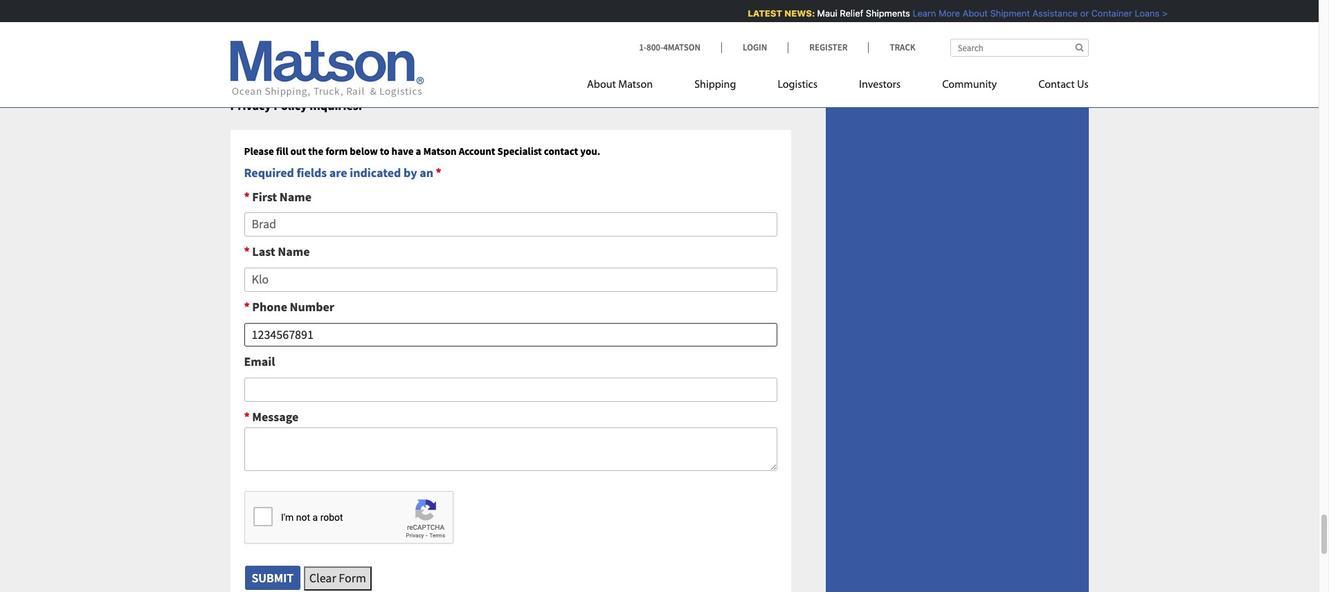 Task type: locate. For each thing, give the bounding box(es) containing it.
* last name
[[244, 244, 310, 260]]

1 vertical spatial an
[[420, 165, 433, 181]]

the
[[591, 24, 609, 40], [673, 64, 690, 80], [308, 145, 323, 158]]

search image
[[1076, 43, 1084, 52]]

contact us
[[1039, 80, 1089, 91]]

about down personal
[[587, 80, 616, 91]]

1- down in
[[639, 42, 647, 53]]

have
[[261, 24, 286, 40], [392, 145, 414, 158]]

* left message
[[244, 409, 250, 425]]

form down email
[[717, 64, 742, 80]]

0 vertical spatial a
[[243, 44, 250, 60]]

latest news: maui relief shipments learn more about shipment assistance or container loans >
[[747, 8, 1167, 19]]

a
[[243, 44, 250, 60], [416, 145, 421, 158]]

1-800-4matson
[[639, 42, 701, 53]]

your
[[549, 44, 573, 60]]

0 horizontal spatial form
[[326, 145, 348, 158]]

* first name
[[244, 189, 312, 205]]

* right indicated
[[436, 165, 442, 181]]

message
[[252, 409, 299, 425]]

1 horizontal spatial matson
[[618, 80, 653, 91]]

the inside please fill out the form below to have a matson account specialist contact you. required fields are indicated by an *
[[308, 145, 323, 158]]

contact left you.
[[544, 145, 578, 158]]

1 vertical spatial us
[[418, 64, 430, 80]]

name down fields
[[280, 189, 312, 205]]

0 horizontal spatial 800-
[[526, 64, 548, 80]]

name for * last name
[[278, 244, 310, 260]]

0 vertical spatial have
[[261, 24, 286, 40]]

you right if
[[240, 24, 259, 40]]

None button
[[244, 566, 301, 591]]

general_info@matson.com link
[[230, 64, 371, 80]]

about matson link
[[587, 73, 674, 101]]

if you have any questions regarding our privacy policy, need to access the policy in an alternative format due to a disability, or if you would like to access, update, or delete your personal information, please email us at general_info@matson.com , contact us by telephone at 1-800-4-matson , or complete the web form below.
[[230, 24, 789, 80]]

form up "are" at left top
[[326, 145, 348, 158]]

0 horizontal spatial contact
[[376, 64, 415, 80]]

shipments
[[865, 8, 909, 19]]

need
[[513, 24, 539, 40]]

you right "if"
[[328, 44, 347, 60]]

complete
[[622, 64, 671, 80]]

1 vertical spatial form
[[326, 145, 348, 158]]

investors link
[[838, 73, 922, 101]]

have up indicated
[[392, 145, 414, 158]]

have up disability,
[[261, 24, 286, 40]]

assistance
[[1032, 8, 1077, 19]]

us
[[759, 44, 771, 60], [418, 64, 430, 80]]

0 horizontal spatial about
[[587, 80, 616, 91]]

0 horizontal spatial have
[[261, 24, 286, 40]]

0 vertical spatial 1-
[[639, 42, 647, 53]]

800- inside if you have any questions regarding our privacy policy, need to access the policy in an alternative format due to a disability, or if you would like to access, update, or delete your personal information, please email us at general_info@matson.com , contact us by telephone at 1-800-4-matson , or complete the web form below.
[[526, 64, 548, 80]]

1 horizontal spatial a
[[416, 145, 421, 158]]

1 vertical spatial by
[[404, 165, 417, 181]]

4-
[[548, 64, 558, 80]]

container
[[1091, 8, 1132, 19]]

* left phone
[[244, 299, 250, 315]]

matson left account
[[423, 145, 457, 158]]

web
[[693, 64, 715, 80]]

* left the 'last'
[[244, 244, 250, 260]]

1 horizontal spatial form
[[717, 64, 742, 80]]

questions
[[310, 24, 361, 40]]

top menu navigation
[[587, 73, 1089, 101]]

0 vertical spatial about
[[962, 8, 987, 19]]

privacy inside if you have any questions regarding our privacy policy, need to access the policy in an alternative format due to a disability, or if you would like to access, update, or delete your personal information, please email us at general_info@matson.com , contact us by telephone at 1-800-4-matson , or complete the web form below.
[[436, 24, 474, 40]]

at right telephone
[[503, 64, 513, 80]]

latest
[[747, 8, 782, 19]]

0 vertical spatial 800-
[[647, 42, 663, 53]]

would
[[350, 44, 382, 60]]

access
[[555, 24, 589, 40]]

, down personal
[[603, 64, 606, 80]]

matson inside top menu navigation
[[618, 80, 653, 91]]

please
[[244, 145, 274, 158]]

contact down like
[[376, 64, 415, 80]]

0 horizontal spatial ,
[[371, 64, 374, 80]]

0 horizontal spatial the
[[308, 145, 323, 158]]

by
[[432, 64, 445, 80], [404, 165, 417, 181]]

about right more
[[962, 8, 987, 19]]

0 horizontal spatial us
[[418, 64, 430, 80]]

name right the 'last'
[[278, 244, 310, 260]]

1 vertical spatial you
[[328, 44, 347, 60]]

shipment
[[989, 8, 1029, 19]]

you
[[240, 24, 259, 40], [328, 44, 347, 60]]

>
[[1161, 8, 1167, 19]]

0 vertical spatial the
[[591, 24, 609, 40]]

1 vertical spatial matson
[[423, 145, 457, 158]]

1- down the delete
[[516, 64, 526, 80]]

please fill out the form below to have a matson account specialist contact you. required fields are indicated by an *
[[244, 145, 601, 181]]

0 vertical spatial privacy
[[436, 24, 474, 40]]

first
[[252, 189, 277, 205]]

about matson
[[587, 80, 653, 91]]

0 horizontal spatial 1-
[[516, 64, 526, 80]]

about
[[962, 8, 987, 19], [587, 80, 616, 91]]

us down access,
[[418, 64, 430, 80]]

alternative
[[673, 24, 729, 40]]

800-
[[647, 42, 663, 53], [526, 64, 548, 80]]

by right indicated
[[404, 165, 417, 181]]

1 vertical spatial at
[[503, 64, 513, 80]]

1 horizontal spatial ,
[[603, 64, 606, 80]]

by down access,
[[432, 64, 445, 80]]

email
[[727, 44, 756, 60]]

regarding
[[364, 24, 414, 40]]

an right indicated
[[420, 165, 433, 181]]

1 vertical spatial contact
[[544, 145, 578, 158]]

matson
[[618, 80, 653, 91], [423, 145, 457, 158]]

a right below
[[416, 145, 421, 158]]

0 vertical spatial matson
[[618, 80, 653, 91]]

an inside please fill out the form below to have a matson account specialist contact you. required fields are indicated by an *
[[420, 165, 433, 181]]

* left first
[[244, 189, 250, 205]]

2 vertical spatial the
[[308, 145, 323, 158]]

1 horizontal spatial privacy
[[436, 24, 474, 40]]

0 vertical spatial at
[[773, 44, 784, 60]]

at
[[773, 44, 784, 60], [503, 64, 513, 80]]

a inside if you have any questions regarding our privacy policy, need to access the policy in an alternative format due to a disability, or if you would like to access, update, or delete your personal information, please email us at general_info@matson.com , contact us by telephone at 1-800-4-matson , or complete the web form below.
[[243, 44, 250, 60]]

* for first name
[[244, 189, 250, 205]]

the right out
[[308, 145, 323, 158]]

privacy left policy
[[230, 98, 271, 114]]

form
[[717, 64, 742, 80], [326, 145, 348, 158]]

1 vertical spatial 1-
[[516, 64, 526, 80]]

* inside please fill out the form below to have a matson account specialist contact you. required fields are indicated by an *
[[436, 165, 442, 181]]

0 horizontal spatial by
[[404, 165, 417, 181]]

loans
[[1134, 8, 1159, 19]]

to
[[542, 24, 553, 40], [230, 44, 241, 60], [406, 44, 416, 60], [380, 145, 390, 158]]

to right below
[[380, 145, 390, 158]]

1 horizontal spatial have
[[392, 145, 414, 158]]

1-
[[639, 42, 647, 53], [516, 64, 526, 80]]

0 vertical spatial us
[[759, 44, 771, 60]]

due
[[769, 24, 789, 40]]

or left container
[[1080, 8, 1088, 19]]

general_info@matson.com
[[230, 64, 371, 80]]

matson inside please fill out the form below to have a matson account specialist contact you. required fields are indicated by an *
[[423, 145, 457, 158]]

1 horizontal spatial by
[[432, 64, 445, 80]]

0 horizontal spatial an
[[420, 165, 433, 181]]

1 vertical spatial the
[[673, 64, 690, 80]]

1 horizontal spatial an
[[657, 24, 671, 40]]

800- down the delete
[[526, 64, 548, 80]]

privacy up access,
[[436, 24, 474, 40]]

0 horizontal spatial a
[[243, 44, 250, 60]]

None text field
[[244, 213, 777, 237], [244, 268, 777, 292], [244, 323, 777, 347], [244, 428, 777, 472], [244, 213, 777, 237], [244, 268, 777, 292], [244, 323, 777, 347], [244, 428, 777, 472]]

us up the 'below.'
[[759, 44, 771, 60]]

contact
[[376, 64, 415, 80], [544, 145, 578, 158]]

at down due
[[773, 44, 784, 60]]

1 horizontal spatial you
[[328, 44, 347, 60]]

the left web
[[673, 64, 690, 80]]

1 vertical spatial a
[[416, 145, 421, 158]]

have inside if you have any questions regarding our privacy policy, need to access the policy in an alternative format due to a disability, or if you would like to access, update, or delete your personal information, please email us at general_info@matson.com , contact us by telephone at 1-800-4-matson , or complete the web form below.
[[261, 24, 286, 40]]

1 vertical spatial 800-
[[526, 64, 548, 80]]

1 horizontal spatial us
[[759, 44, 771, 60]]

the up personal
[[591, 24, 609, 40]]

track
[[890, 42, 916, 53]]

to right need on the left top
[[542, 24, 553, 40]]

0 horizontal spatial privacy
[[230, 98, 271, 114]]

you.
[[580, 145, 601, 158]]

specialist
[[498, 145, 542, 158]]

to inside please fill out the form below to have a matson account specialist contact you. required fields are indicated by an *
[[380, 145, 390, 158]]

0 horizontal spatial matson
[[423, 145, 457, 158]]

about inside top menu navigation
[[587, 80, 616, 91]]

form inside if you have any questions regarding our privacy policy, need to access the policy in an alternative format due to a disability, or if you would like to access, update, or delete your personal information, please email us at general_info@matson.com , contact us by telephone at 1-800-4-matson , or complete the web form below.
[[717, 64, 742, 80]]

1 vertical spatial name
[[278, 244, 310, 260]]

1 vertical spatial have
[[392, 145, 414, 158]]

1 horizontal spatial contact
[[544, 145, 578, 158]]

name
[[280, 189, 312, 205], [278, 244, 310, 260]]

an right in
[[657, 24, 671, 40]]

matson down information,
[[618, 80, 653, 91]]

None search field
[[950, 39, 1089, 57]]

privacy
[[436, 24, 474, 40], [230, 98, 271, 114]]

0 horizontal spatial at
[[503, 64, 513, 80]]

0 vertical spatial contact
[[376, 64, 415, 80]]

*
[[436, 165, 442, 181], [244, 189, 250, 205], [244, 244, 250, 260], [244, 299, 250, 315], [244, 409, 250, 425]]

800- down in
[[647, 42, 663, 53]]

, down would
[[371, 64, 374, 80]]

0 vertical spatial form
[[717, 64, 742, 80]]

0 horizontal spatial you
[[240, 24, 259, 40]]

None reset field
[[304, 567, 372, 591]]

more
[[938, 8, 959, 19]]

a left disability,
[[243, 44, 250, 60]]

0 vertical spatial an
[[657, 24, 671, 40]]

* phone number
[[244, 299, 334, 315]]

0 vertical spatial by
[[432, 64, 445, 80]]

0 vertical spatial name
[[280, 189, 312, 205]]

1 vertical spatial about
[[587, 80, 616, 91]]



Task type: describe. For each thing, give the bounding box(es) containing it.
contact inside if you have any questions regarding our privacy policy, need to access the policy in an alternative format due to a disability, or if you would like to access, update, or delete your personal information, please email us at general_info@matson.com , contact us by telephone at 1-800-4-matson , or complete the web form below.
[[376, 64, 415, 80]]

4matson
[[663, 42, 701, 53]]

0 vertical spatial you
[[240, 24, 259, 40]]

or left "if"
[[305, 44, 316, 60]]

contact us link
[[1018, 73, 1089, 101]]

community
[[942, 80, 997, 91]]

by inside if you have any questions regarding our privacy policy, need to access the policy in an alternative format due to a disability, or if you would like to access, update, or delete your personal information, please email us at general_info@matson.com , contact us by telephone at 1-800-4-matson , or complete the web form below.
[[432, 64, 445, 80]]

2 , from the left
[[603, 64, 606, 80]]

* message
[[244, 409, 299, 425]]

any
[[289, 24, 308, 40]]

relief
[[839, 8, 863, 19]]

* for phone number
[[244, 299, 250, 315]]

2 horizontal spatial the
[[673, 64, 690, 80]]

Search search field
[[950, 39, 1089, 57]]

* for message
[[244, 409, 250, 425]]

number
[[290, 299, 334, 315]]

policy
[[611, 24, 643, 40]]

if
[[319, 44, 325, 60]]

or down policy,
[[501, 44, 512, 60]]

to right like
[[406, 44, 416, 60]]

news:
[[784, 8, 814, 19]]

a inside please fill out the form below to have a matson account specialist contact you. required fields are indicated by an *
[[416, 145, 421, 158]]

personal
[[575, 44, 621, 60]]

below.
[[745, 64, 779, 80]]

policy,
[[477, 24, 511, 40]]

1- inside if you have any questions regarding our privacy policy, need to access the policy in an alternative format due to a disability, or if you would like to access, update, or delete your personal information, please email us at general_info@matson.com , contact us by telephone at 1-800-4-matson , or complete the web form below.
[[516, 64, 526, 80]]

1 horizontal spatial at
[[773, 44, 784, 60]]

information,
[[623, 44, 689, 60]]

logistics
[[778, 80, 818, 91]]

email
[[244, 354, 275, 370]]

account
[[459, 145, 495, 158]]

required
[[244, 165, 294, 181]]

inquiries:
[[310, 98, 362, 114]]

have inside please fill out the form below to have a matson account specialist contact you. required fields are indicated by an *
[[392, 145, 414, 158]]

matson
[[558, 64, 603, 80]]

login
[[743, 42, 767, 53]]

indicated
[[350, 165, 401, 181]]

to down if
[[230, 44, 241, 60]]

form inside please fill out the form below to have a matson account specialist contact you. required fields are indicated by an *
[[326, 145, 348, 158]]

last
[[252, 244, 275, 260]]

Email text field
[[244, 378, 777, 402]]

format
[[732, 24, 767, 40]]

1 horizontal spatial 1-
[[639, 42, 647, 53]]

contact inside please fill out the form below to have a matson account specialist contact you. required fields are indicated by an *
[[544, 145, 578, 158]]

disability,
[[252, 44, 303, 60]]

update,
[[458, 44, 498, 60]]

1 horizontal spatial the
[[591, 24, 609, 40]]

fill
[[276, 145, 288, 158]]

register
[[810, 42, 848, 53]]

1 vertical spatial privacy
[[230, 98, 271, 114]]

our
[[416, 24, 434, 40]]

us
[[1077, 80, 1089, 91]]

if
[[230, 24, 237, 40]]

in
[[645, 24, 655, 40]]

shipping link
[[674, 73, 757, 101]]

out
[[290, 145, 306, 158]]

login link
[[721, 42, 788, 53]]

shipping
[[695, 80, 736, 91]]

privacy policy inquiries:
[[230, 98, 362, 114]]

logistics link
[[757, 73, 838, 101]]

an inside if you have any questions regarding our privacy policy, need to access the policy in an alternative format due to a disability, or if you would like to access, update, or delete your personal information, please email us at general_info@matson.com , contact us by telephone at 1-800-4-matson , or complete the web form below.
[[657, 24, 671, 40]]

1-800-4-matson link
[[516, 64, 603, 80]]

phone
[[252, 299, 287, 315]]

1-800-4matson link
[[639, 42, 721, 53]]

1 horizontal spatial about
[[962, 8, 987, 19]]

policy
[[274, 98, 307, 114]]

telephone
[[447, 64, 500, 80]]

please
[[691, 44, 725, 60]]

* for last name
[[244, 244, 250, 260]]

like
[[385, 44, 403, 60]]

community link
[[922, 73, 1018, 101]]

investors
[[859, 80, 901, 91]]

below
[[350, 145, 378, 158]]

contact
[[1039, 80, 1075, 91]]

1 horizontal spatial 800-
[[647, 42, 663, 53]]

1 , from the left
[[371, 64, 374, 80]]

fields
[[297, 165, 327, 181]]

by inside please fill out the form below to have a matson account specialist contact you. required fields are indicated by an *
[[404, 165, 417, 181]]

access,
[[419, 44, 456, 60]]

or down personal
[[608, 64, 619, 80]]

learn
[[912, 8, 935, 19]]

maui
[[817, 8, 837, 19]]

register link
[[788, 42, 868, 53]]

learn more about shipment assistance or container loans > link
[[912, 8, 1167, 19]]

are
[[329, 165, 347, 181]]

track link
[[868, 42, 916, 53]]

delete
[[514, 44, 547, 60]]

name for * first name
[[280, 189, 312, 205]]

blue matson logo with ocean, shipping, truck, rail and logistics written beneath it. image
[[230, 41, 424, 98]]



Task type: vqa. For each thing, say whether or not it's contained in the screenshot.
middle 24
no



